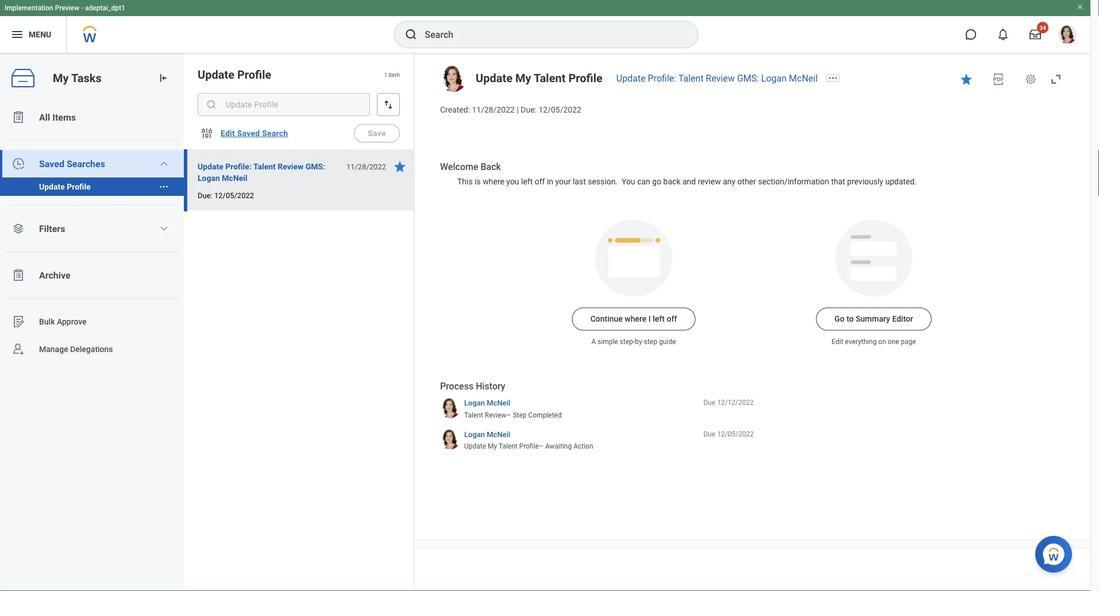 Task type: vqa. For each thing, say whether or not it's contained in the screenshot.
second Due from the top
yes



Task type: describe. For each thing, give the bounding box(es) containing it.
section/information
[[759, 177, 830, 186]]

step
[[513, 411, 527, 419]]

created:
[[440, 105, 470, 115]]

11/28/2022 inside item list element
[[347, 162, 386, 171]]

is
[[475, 177, 481, 186]]

chevron down image
[[159, 224, 169, 233]]

step
[[644, 338, 658, 346]]

edit saved search
[[221, 129, 288, 138]]

continue where i left off
[[591, 314, 677, 324]]

one
[[888, 338, 900, 346]]

filters
[[39, 223, 65, 234]]

fullscreen image
[[1050, 72, 1064, 86]]

left inside welcome back this is where you left off in your last session.  you can go back and review any other section/information that previously updated.
[[521, 177, 533, 186]]

list containing all items
[[0, 103, 184, 363]]

update profile button
[[0, 178, 154, 196]]

12/05/2022 for due: 12/05/2022
[[214, 191, 254, 200]]

view printable version (pdf) image
[[992, 72, 1006, 86]]

menu button
[[0, 16, 66, 53]]

12/12/2022
[[718, 399, 754, 407]]

my tasks element
[[0, 53, 184, 592]]

bulk approve link
[[0, 308, 184, 336]]

process history region
[[440, 380, 754, 455]]

1 item
[[384, 71, 400, 78]]

edit everything on one page
[[832, 338, 917, 346]]

item list element
[[184, 53, 415, 592]]

none text field inside item list element
[[198, 93, 370, 116]]

i
[[649, 314, 651, 324]]

by-
[[635, 338, 644, 346]]

clock check image
[[11, 157, 25, 171]]

0 vertical spatial update profile: talent review gms: logan mcneil
[[617, 73, 818, 84]]

awaiting
[[545, 443, 572, 451]]

update profile: talent review gms: logan mcneil inside button
[[198, 162, 325, 183]]

save
[[368, 129, 386, 138]]

search image
[[404, 28, 418, 41]]

process
[[440, 381, 474, 392]]

approve
[[57, 317, 87, 327]]

to
[[847, 314, 854, 324]]

delegations
[[70, 345, 113, 354]]

back
[[664, 177, 681, 186]]

-
[[81, 4, 83, 12]]

archive button
[[0, 262, 184, 289]]

items
[[52, 112, 76, 123]]

transformation import image
[[158, 72, 169, 84]]

page
[[901, 338, 917, 346]]

update inside list
[[39, 182, 65, 191]]

search image
[[206, 99, 217, 110]]

logan inside update profile: talent review gms: logan mcneil button
[[198, 173, 220, 183]]

edit saved search button
[[216, 122, 293, 145]]

preview
[[55, 4, 79, 12]]

talent inside button
[[253, 162, 276, 171]]

guide
[[659, 338, 676, 346]]

related actions image
[[159, 182, 169, 192]]

archive
[[39, 270, 70, 281]]

off inside button
[[667, 314, 677, 324]]

session.
[[588, 177, 618, 186]]

34 button
[[1023, 22, 1049, 47]]

history
[[476, 381, 506, 392]]

gear image
[[1026, 74, 1037, 85]]

|
[[517, 105, 519, 115]]

that previously
[[832, 177, 884, 186]]

gms: inside button
[[306, 162, 325, 171]]

update profile: talent review gms: logan mcneil link
[[617, 73, 818, 84]]

filters button
[[0, 215, 184, 243]]

update profile: talent review gms: logan mcneil button
[[198, 160, 340, 185]]

chevron down image
[[159, 159, 169, 168]]

update profile list
[[0, 178, 184, 196]]

implementation
[[5, 4, 53, 12]]

menu
[[29, 30, 51, 39]]

this
[[458, 177, 473, 186]]

your
[[556, 177, 571, 186]]

step-
[[620, 338, 635, 346]]

simple
[[598, 338, 618, 346]]

0 vertical spatial star image
[[960, 72, 974, 86]]

perspective image
[[11, 222, 25, 236]]

profile inside item list element
[[237, 68, 272, 81]]

searches
[[67, 158, 105, 169]]

update inside process history region
[[464, 443, 486, 451]]

any
[[723, 177, 736, 186]]

logan mcneil for my
[[464, 430, 511, 439]]

back
[[481, 161, 501, 172]]

and review
[[683, 177, 721, 186]]

everything
[[846, 338, 877, 346]]

1 horizontal spatial –
[[539, 443, 544, 451]]

my tasks
[[53, 71, 102, 85]]

bulk approve
[[39, 317, 87, 327]]

continue where i left off button
[[572, 308, 696, 331]]

summary
[[856, 314, 891, 324]]

Search Workday  search field
[[425, 22, 675, 47]]

notifications large image
[[998, 29, 1009, 40]]

saved inside "button"
[[237, 129, 260, 138]]

go to summary editor button
[[817, 308, 932, 331]]

profile logan mcneil image
[[1059, 25, 1077, 46]]

all
[[39, 112, 50, 123]]

34
[[1040, 24, 1047, 31]]

completed
[[529, 411, 562, 419]]

action
[[574, 443, 594, 451]]

a
[[592, 338, 596, 346]]

can go
[[638, 177, 662, 186]]

saved searches button
[[0, 150, 184, 178]]

welcome back this is where you left off in your last session.  you can go back and review any other section/information that previously updated.
[[440, 161, 917, 186]]



Task type: locate. For each thing, give the bounding box(es) containing it.
justify image
[[10, 28, 24, 41]]

12/05/2022 inside process history region
[[718, 430, 754, 438]]

0 horizontal spatial due:
[[198, 191, 213, 200]]

user plus image
[[11, 343, 25, 356]]

configure image
[[200, 126, 214, 140]]

all items
[[39, 112, 76, 123]]

0 vertical spatial logan mcneil button
[[464, 398, 511, 408]]

0 vertical spatial update profile
[[198, 68, 272, 81]]

employee's photo (logan mcneil) image
[[440, 66, 467, 92]]

list
[[0, 103, 184, 363]]

off left in
[[535, 177, 545, 186]]

1 vertical spatial logan mcneil button
[[464, 430, 511, 440]]

off inside welcome back this is where you left off in your last session.  you can go back and review any other section/information that previously updated.
[[535, 177, 545, 186]]

logan mcneil button down "history"
[[464, 398, 511, 408]]

off right i on the bottom right of page
[[667, 314, 677, 324]]

my for update my talent profile – awaiting action
[[488, 443, 497, 451]]

0 horizontal spatial review
[[278, 162, 304, 171]]

saved searches
[[39, 158, 105, 169]]

1 due from the top
[[704, 399, 716, 407]]

2 horizontal spatial my
[[516, 71, 531, 85]]

1 vertical spatial off
[[667, 314, 677, 324]]

other
[[738, 177, 757, 186]]

0 horizontal spatial left
[[521, 177, 533, 186]]

due left 12/12/2022
[[704, 399, 716, 407]]

2 logan mcneil button from the top
[[464, 430, 511, 440]]

1 horizontal spatial review
[[485, 411, 507, 419]]

0 horizontal spatial my
[[53, 71, 69, 85]]

1 horizontal spatial star image
[[960, 72, 974, 86]]

off
[[535, 177, 545, 186], [667, 314, 677, 324]]

1 vertical spatial due:
[[198, 191, 213, 200]]

my left tasks
[[53, 71, 69, 85]]

update my talent profile – awaiting action
[[464, 443, 594, 451]]

1 horizontal spatial 12/05/2022
[[539, 105, 582, 115]]

edit
[[221, 129, 235, 138], [832, 338, 844, 346]]

star image
[[960, 72, 974, 86], [393, 160, 407, 174]]

1 vertical spatial 12/05/2022
[[214, 191, 254, 200]]

clipboard image left all
[[11, 110, 25, 124]]

0 vertical spatial 12/05/2022
[[539, 105, 582, 115]]

0 vertical spatial logan mcneil
[[464, 399, 511, 408]]

review
[[706, 73, 735, 84], [278, 162, 304, 171], [485, 411, 507, 419]]

1 vertical spatial left
[[653, 314, 665, 324]]

12/05/2022 down update my talent profile on the top
[[539, 105, 582, 115]]

1 horizontal spatial update profile: talent review gms: logan mcneil
[[617, 73, 818, 84]]

1 horizontal spatial 11/28/2022
[[472, 105, 515, 115]]

0 vertical spatial saved
[[237, 129, 260, 138]]

update profile: talent review gms: logan mcneil
[[617, 73, 818, 84], [198, 162, 325, 183]]

due:
[[521, 105, 537, 115], [198, 191, 213, 200]]

logan mcneil down "history"
[[464, 399, 511, 408]]

due: inside item list element
[[198, 191, 213, 200]]

0 vertical spatial due
[[704, 399, 716, 407]]

menu banner
[[0, 0, 1091, 53]]

11/28/2022 down save
[[347, 162, 386, 171]]

logan mcneil down talent review – step completed
[[464, 430, 511, 439]]

0 horizontal spatial saved
[[39, 158, 64, 169]]

1 horizontal spatial my
[[488, 443, 497, 451]]

editor
[[893, 314, 914, 324]]

2 clipboard image from the top
[[11, 268, 25, 282]]

edit for edit everything on one page
[[832, 338, 844, 346]]

1 vertical spatial 11/28/2022
[[347, 162, 386, 171]]

edit inside "button"
[[221, 129, 235, 138]]

None text field
[[198, 93, 370, 116]]

due
[[704, 399, 716, 407], [704, 430, 716, 438]]

last
[[573, 177, 586, 186]]

0 vertical spatial due:
[[521, 105, 537, 115]]

due: 12/05/2022
[[198, 191, 254, 200]]

where left i on the bottom right of page
[[625, 314, 647, 324]]

–
[[507, 411, 511, 419], [539, 443, 544, 451]]

1 horizontal spatial profile:
[[648, 73, 677, 84]]

where inside welcome back this is where you left off in your last session.  you can go back and review any other section/information that previously updated.
[[483, 177, 505, 186]]

0 vertical spatial –
[[507, 411, 511, 419]]

1 horizontal spatial update profile
[[198, 68, 272, 81]]

12/05/2022 down 12/12/2022
[[718, 430, 754, 438]]

saved left search
[[237, 129, 260, 138]]

0 vertical spatial profile:
[[648, 73, 677, 84]]

manage delegations
[[39, 345, 113, 354]]

11/28/2022
[[472, 105, 515, 115], [347, 162, 386, 171]]

0 vertical spatial where
[[483, 177, 505, 186]]

mcneil inside update profile: talent review gms: logan mcneil button
[[222, 173, 248, 183]]

search
[[262, 129, 288, 138]]

clipboard image inside all items button
[[11, 110, 25, 124]]

left right i on the bottom right of page
[[653, 314, 665, 324]]

2 vertical spatial review
[[485, 411, 507, 419]]

profile:
[[648, 73, 677, 84], [226, 162, 252, 171]]

update profile
[[198, 68, 272, 81], [39, 182, 91, 191]]

2 due from the top
[[704, 430, 716, 438]]

0 horizontal spatial update profile
[[39, 182, 91, 191]]

review inside process history region
[[485, 411, 507, 419]]

edit right configure image
[[221, 129, 235, 138]]

0 horizontal spatial star image
[[393, 160, 407, 174]]

0 horizontal spatial gms:
[[306, 162, 325, 171]]

where inside button
[[625, 314, 647, 324]]

clipboard image for all items
[[11, 110, 25, 124]]

1 horizontal spatial off
[[667, 314, 677, 324]]

left inside button
[[653, 314, 665, 324]]

logan mcneil button for my
[[464, 430, 511, 440]]

left right you
[[521, 177, 533, 186]]

talent review – step completed
[[464, 411, 562, 419]]

star image inside item list element
[[393, 160, 407, 174]]

1
[[384, 71, 387, 78]]

process history
[[440, 381, 506, 392]]

0 horizontal spatial 11/28/2022
[[347, 162, 386, 171]]

profile: inside button
[[226, 162, 252, 171]]

1 horizontal spatial where
[[625, 314, 647, 324]]

bulk
[[39, 317, 55, 327]]

12/05/2022 inside item list element
[[214, 191, 254, 200]]

1 vertical spatial update profile
[[39, 182, 91, 191]]

logan mcneil
[[464, 399, 511, 408], [464, 430, 511, 439]]

logan mcneil button
[[464, 398, 511, 408], [464, 430, 511, 440]]

1 horizontal spatial left
[[653, 314, 665, 324]]

star image left view printable version (pdf) icon
[[960, 72, 974, 86]]

implementation preview -   adeptai_dpt1
[[5, 4, 125, 12]]

1 vertical spatial review
[[278, 162, 304, 171]]

update profile inside item list element
[[198, 68, 272, 81]]

due for due 12/12/2022
[[704, 399, 716, 407]]

saved
[[237, 129, 260, 138], [39, 158, 64, 169]]

12/05/2022 for due 12/05/2022
[[718, 430, 754, 438]]

0 horizontal spatial update profile: talent review gms: logan mcneil
[[198, 162, 325, 183]]

1 clipboard image from the top
[[11, 110, 25, 124]]

11/28/2022 left |
[[472, 105, 515, 115]]

due 12/05/2022
[[704, 430, 754, 438]]

1 logan mcneil from the top
[[464, 399, 511, 408]]

1 vertical spatial where
[[625, 314, 647, 324]]

all items button
[[0, 103, 184, 131]]

12/05/2022 down update profile: talent review gms: logan mcneil button in the top left of the page
[[214, 191, 254, 200]]

1 vertical spatial logan mcneil
[[464, 430, 511, 439]]

– left the awaiting
[[539, 443, 544, 451]]

1 vertical spatial –
[[539, 443, 544, 451]]

due 12/12/2022
[[704, 399, 754, 407]]

where down back
[[483, 177, 505, 186]]

1 vertical spatial edit
[[832, 338, 844, 346]]

my for update my talent profile
[[516, 71, 531, 85]]

update profile up search image
[[198, 68, 272, 81]]

clipboard image left archive
[[11, 268, 25, 282]]

my
[[516, 71, 531, 85], [53, 71, 69, 85], [488, 443, 497, 451]]

update profile inside button
[[39, 182, 91, 191]]

2 vertical spatial 12/05/2022
[[718, 430, 754, 438]]

inbox large image
[[1030, 29, 1042, 40]]

profile inside process history region
[[520, 443, 539, 451]]

1 vertical spatial gms:
[[306, 162, 325, 171]]

1 horizontal spatial edit
[[832, 338, 844, 346]]

0 horizontal spatial 12/05/2022
[[214, 191, 254, 200]]

0 horizontal spatial edit
[[221, 129, 235, 138]]

where
[[483, 177, 505, 186], [625, 314, 647, 324]]

due: right related actions image
[[198, 191, 213, 200]]

edit for edit saved search
[[221, 129, 235, 138]]

manage delegations link
[[0, 336, 184, 363]]

1 horizontal spatial due:
[[521, 105, 537, 115]]

1 vertical spatial star image
[[393, 160, 407, 174]]

in
[[547, 177, 554, 186]]

0 vertical spatial clipboard image
[[11, 110, 25, 124]]

my inside process history region
[[488, 443, 497, 451]]

saved inside dropdown button
[[39, 158, 64, 169]]

adeptai_dpt1
[[85, 4, 125, 12]]

update
[[198, 68, 235, 81], [476, 71, 513, 85], [617, 73, 646, 84], [198, 162, 224, 171], [39, 182, 65, 191], [464, 443, 486, 451]]

due down due 12/12/2022
[[704, 430, 716, 438]]

you
[[507, 177, 519, 186]]

profile inside button
[[67, 182, 91, 191]]

0 vertical spatial 11/28/2022
[[472, 105, 515, 115]]

0 horizontal spatial –
[[507, 411, 511, 419]]

0 vertical spatial review
[[706, 73, 735, 84]]

created: 11/28/2022 | due: 12/05/2022
[[440, 105, 582, 115]]

0 horizontal spatial off
[[535, 177, 545, 186]]

star image down save button
[[393, 160, 407, 174]]

welcome
[[440, 161, 479, 172]]

close environment banner image
[[1077, 3, 1084, 10]]

1 logan mcneil button from the top
[[464, 398, 511, 408]]

update my talent profile
[[476, 71, 603, 85]]

0 horizontal spatial where
[[483, 177, 505, 186]]

saved right clock check icon
[[39, 158, 64, 169]]

edit down go
[[832, 338, 844, 346]]

tasks
[[71, 71, 102, 85]]

clipboard image inside archive button
[[11, 268, 25, 282]]

1 vertical spatial profile:
[[226, 162, 252, 171]]

my down talent review – step completed
[[488, 443, 497, 451]]

updated.
[[886, 177, 917, 186]]

2 horizontal spatial 12/05/2022
[[718, 430, 754, 438]]

– left the step
[[507, 411, 511, 419]]

clipboard image
[[11, 110, 25, 124], [11, 268, 25, 282]]

gms:
[[737, 73, 759, 84], [306, 162, 325, 171]]

0 vertical spatial off
[[535, 177, 545, 186]]

0 horizontal spatial profile:
[[226, 162, 252, 171]]

update profile down saved searches
[[39, 182, 91, 191]]

1 vertical spatial update profile: talent review gms: logan mcneil
[[198, 162, 325, 183]]

sort image
[[383, 99, 394, 110]]

save button
[[354, 124, 400, 143]]

mcneil
[[789, 73, 818, 84], [222, 173, 248, 183], [487, 399, 511, 408], [487, 430, 511, 439]]

1 vertical spatial saved
[[39, 158, 64, 169]]

12/05/2022
[[539, 105, 582, 115], [214, 191, 254, 200], [718, 430, 754, 438]]

logan
[[762, 73, 787, 84], [198, 173, 220, 183], [464, 399, 485, 408], [464, 430, 485, 439]]

logan mcneil button down talent review – step completed
[[464, 430, 511, 440]]

clipboard image for archive
[[11, 268, 25, 282]]

go to summary editor
[[835, 314, 914, 324]]

0 vertical spatial gms:
[[737, 73, 759, 84]]

1 horizontal spatial saved
[[237, 129, 260, 138]]

on
[[879, 338, 887, 346]]

1 horizontal spatial gms:
[[737, 73, 759, 84]]

go
[[835, 314, 845, 324]]

logan mcneil button for review
[[464, 398, 511, 408]]

0 vertical spatial edit
[[221, 129, 235, 138]]

1 vertical spatial clipboard image
[[11, 268, 25, 282]]

due for due 12/05/2022
[[704, 430, 716, 438]]

profile
[[237, 68, 272, 81], [569, 71, 603, 85], [67, 182, 91, 191], [520, 443, 539, 451]]

logan mcneil for review
[[464, 399, 511, 408]]

2 horizontal spatial review
[[706, 73, 735, 84]]

my up |
[[516, 71, 531, 85]]

1 vertical spatial due
[[704, 430, 716, 438]]

item
[[389, 71, 400, 78]]

manage
[[39, 345, 68, 354]]

0 vertical spatial left
[[521, 177, 533, 186]]

continue
[[591, 314, 623, 324]]

a simple step-by-step guide
[[592, 338, 676, 346]]

review inside button
[[278, 162, 304, 171]]

due: right |
[[521, 105, 537, 115]]

2 logan mcneil from the top
[[464, 430, 511, 439]]

rename image
[[11, 315, 25, 329]]



